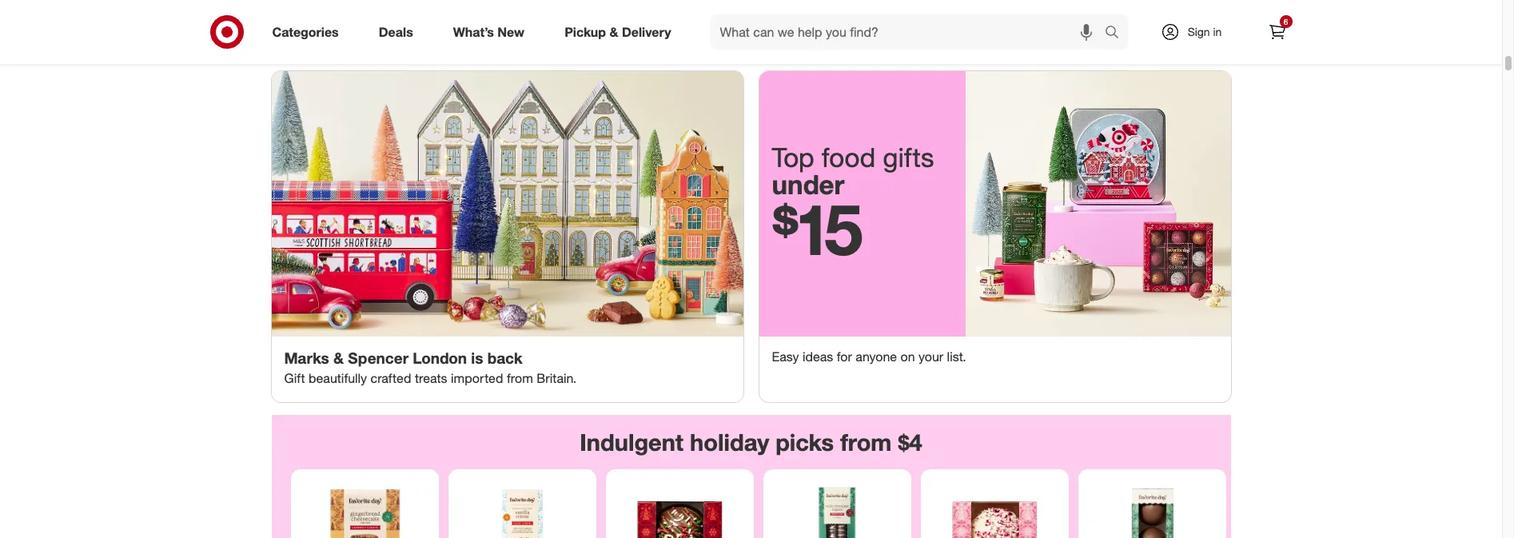 Task type: locate. For each thing, give the bounding box(es) containing it.
back
[[487, 348, 523, 367]]

What can we help you find? suggestions appear below search field
[[710, 14, 1109, 50]]

marks
[[284, 348, 329, 367]]

in
[[1213, 25, 1222, 38]]

1 vertical spatial from
[[840, 427, 892, 456]]

from inside marks & spencer london is back gift beautifully crafted treats imported from britain.
[[507, 370, 533, 386]]

for
[[837, 348, 852, 364]]

0 vertical spatial &
[[610, 24, 618, 40]]

&
[[610, 24, 618, 40], [333, 348, 344, 367]]

& up beautifully at bottom left
[[333, 348, 344, 367]]

list.
[[947, 348, 966, 364]]

on
[[901, 348, 915, 364]]

new
[[498, 24, 525, 40]]

$15
[[772, 186, 863, 272]]

0 horizontal spatial from
[[507, 370, 533, 386]]

from down back
[[507, 370, 533, 386]]

& inside marks & spencer london is back gift beautifully crafted treats imported from britain.
[[333, 348, 344, 367]]

pickup & delivery link
[[551, 14, 691, 50]]

pickup
[[565, 24, 606, 40]]

from left $4
[[840, 427, 892, 456]]

gift
[[284, 370, 305, 386]]

0 vertical spatial from
[[507, 370, 533, 386]]

indulgent
[[580, 427, 684, 456]]

0 horizontal spatial &
[[333, 348, 344, 367]]

categories
[[272, 24, 339, 40]]

sign in link
[[1147, 14, 1247, 50]]

treats
[[415, 370, 447, 386]]

from
[[507, 370, 533, 386], [840, 427, 892, 456]]

1 horizontal spatial from
[[840, 427, 892, 456]]

under
[[772, 169, 844, 201]]

what's new link
[[440, 14, 545, 50]]

& right pickup
[[610, 24, 618, 40]]

search button
[[1097, 14, 1136, 53]]

categories link
[[259, 14, 359, 50]]

1 vertical spatial &
[[333, 348, 344, 367]]

what's
[[453, 24, 494, 40]]

beautifully
[[309, 370, 367, 386]]

what's new
[[453, 24, 525, 40]]

1 horizontal spatial &
[[610, 24, 618, 40]]

anyone
[[856, 348, 897, 364]]

britain.
[[537, 370, 577, 386]]

your
[[919, 348, 944, 364]]

ideas
[[803, 348, 833, 364]]

easy ideas for anyone on your list.
[[772, 348, 966, 364]]

imported
[[451, 370, 503, 386]]

top food gifts under
[[772, 141, 934, 201]]



Task type: describe. For each thing, give the bounding box(es) containing it.
food
[[822, 141, 876, 173]]

sign
[[1188, 25, 1210, 38]]

pickup & delivery
[[565, 24, 671, 40]]

delivery
[[622, 24, 671, 40]]

& for pickup
[[610, 24, 618, 40]]

indulgent holiday picks from $4
[[580, 427, 922, 456]]

easy
[[772, 348, 799, 364]]

top
[[772, 141, 814, 173]]

6
[[1284, 17, 1288, 26]]

$4
[[898, 427, 922, 456]]

gifts
[[883, 141, 934, 173]]

london
[[413, 348, 467, 367]]

& for marks
[[333, 348, 344, 367]]

marks & spencer london is back gift beautifully crafted treats imported from britain.
[[284, 348, 577, 386]]

carousel region
[[271, 415, 1231, 538]]

spencer
[[348, 348, 409, 367]]

crafted
[[371, 370, 411, 386]]

search
[[1097, 25, 1136, 41]]

6 link
[[1260, 14, 1295, 50]]

deals
[[379, 24, 413, 40]]

picks
[[776, 427, 834, 456]]

deals link
[[365, 14, 433, 50]]

sign in
[[1188, 25, 1222, 38]]

holiday
[[690, 427, 769, 456]]

is
[[471, 348, 483, 367]]

from inside carousel region
[[840, 427, 892, 456]]



Task type: vqa. For each thing, say whether or not it's contained in the screenshot.
& inside Marks & Spencer London is back Gift beautifully crafted treats imported from Britain.
yes



